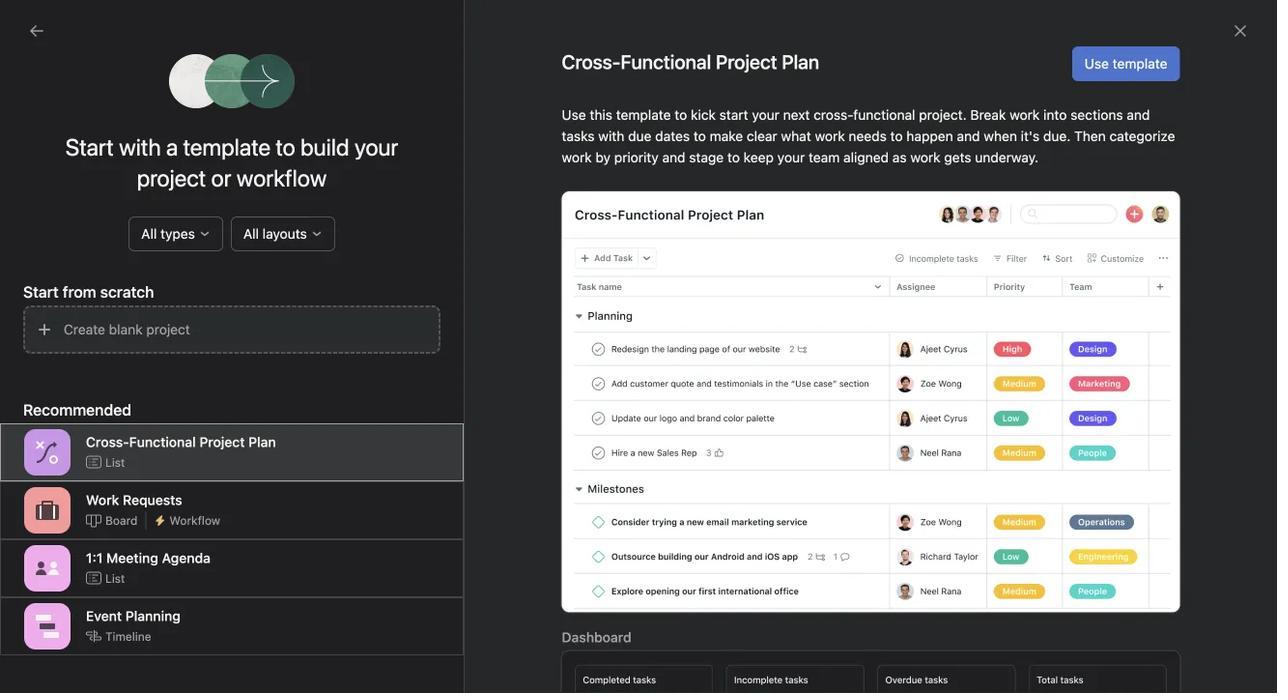 Task type: vqa. For each thing, say whether or not it's contained in the screenshot.
Show
yes



Task type: describe. For each thing, give the bounding box(es) containing it.
project plan
[[716, 50, 820, 73]]

blank
[[109, 321, 143, 337]]

oct
[[525, 447, 545, 461]]

project inside button
[[146, 321, 190, 337]]

completed checkbox for it's
[[79, 407, 102, 431]]

all types
[[141, 226, 195, 242]]

underway.
[[976, 149, 1039, 165]]

1 horizontal spatial with
[[255, 585, 281, 600]]

into
[[1044, 107, 1067, 123]]

your up clear
[[752, 107, 780, 123]]

all for all types
[[141, 226, 157, 242]]

october
[[624, 117, 683, 136]]

1 horizontal spatial time
[[193, 515, 220, 531]]

meeting
[[106, 550, 158, 566]]

agenda
[[162, 550, 211, 566]]

completed image for 3️⃣
[[79, 581, 102, 605]]

start with a template to build your project or workflow
[[65, 133, 398, 191]]

completed image for 6️⃣
[[79, 477, 102, 500]]

to up "cross-functional project plan"
[[160, 411, 172, 427]]

work requests image
[[36, 499, 59, 522]]

kick
[[691, 107, 716, 123]]

upcoming button
[[145, 329, 210, 354]]

my tasks link
[[145, 296, 607, 323]]

cross-
[[814, 107, 854, 123]]

3
[[740, 509, 748, 522]]

aligned
[[844, 149, 889, 165]]

start from scratch
[[23, 283, 154, 301]]

oct 25 – today
[[525, 447, 608, 461]]

it's
[[106, 411, 125, 427]]

environment link
[[671, 404, 1196, 466]]

cross- for cross-functional project plan
[[562, 50, 621, 73]]

show
[[92, 621, 122, 635]]

4️⃣
[[106, 550, 120, 566]]

when
[[984, 128, 1018, 144]]

show more
[[92, 621, 154, 635]]

list for functional
[[105, 455, 125, 469]]

use for use this template to kick start your next cross-functional project. break work into sections and tasks with due dates to make clear what work needs to happen and when it's due. then categorize work by priority and stage to keep your team aligned as work gets underway.
[[562, 107, 586, 123]]

fifth:
[[124, 515, 156, 531]]

clear
[[747, 128, 778, 144]]

1 vertical spatial and
[[957, 128, 981, 144]]

plan
[[249, 434, 276, 450]]

or workflow
[[211, 164, 327, 191]]

make
[[162, 480, 196, 496]]

upcoming
[[145, 329, 210, 345]]

to up as
[[891, 128, 903, 144]]

monday for 4️⃣ fourth: stay on top of incoming work
[[565, 551, 608, 565]]

–
[[565, 447, 572, 461]]

work down friday,
[[562, 149, 592, 165]]

keep
[[744, 149, 774, 165]]

functional for project plan
[[621, 50, 712, 73]]

tasks completed
[[596, 211, 686, 224]]

list for meeting
[[105, 571, 125, 585]]

4️⃣ fourth: stay on top of incoming work
[[106, 550, 354, 566]]

planning
[[125, 608, 181, 624]]

due inside 3 tasks due soon link
[[783, 509, 804, 522]]

0 vertical spatial and
[[1127, 107, 1151, 123]]

from scratch
[[63, 283, 154, 301]]

schedule
[[106, 446, 164, 462]]

work right make
[[199, 480, 230, 496]]

what
[[781, 128, 812, 144]]

layouts
[[263, 226, 307, 242]]

goal(s)
[[255, 411, 298, 427]]

3️⃣
[[106, 585, 120, 600]]

next
[[784, 107, 810, 123]]

start
[[720, 107, 749, 123]]

save
[[159, 515, 189, 531]]

1 vertical spatial by
[[224, 515, 239, 531]]

2 today from the top
[[575, 447, 608, 461]]

all for all layouts
[[243, 226, 259, 242]]

to left kick
[[675, 107, 687, 123]]

overdue
[[234, 329, 288, 345]]

by inside 'use this template to kick start your next cross-functional project. break work into sections and tasks with due dates to make clear what work needs to happen and when it's due. then categorize work by priority and stage to keep your team aligned as work gets underway.'
[[596, 149, 611, 165]]

2 vertical spatial tasks
[[751, 509, 780, 522]]

on
[[203, 550, 219, 566]]

dashboard
[[562, 629, 632, 645]]

work down in
[[324, 550, 354, 566]]

cross-functional project plan image
[[36, 441, 59, 464]]

project
[[199, 434, 245, 450]]

6️⃣
[[106, 480, 120, 496]]

27
[[687, 117, 705, 136]]

incoming
[[263, 550, 320, 566]]

tasks inside 'use this template to kick start your next cross-functional project. break work into sections and tasks with due dates to make clear what work needs to happen and when it's due. then categorize work by priority and stage to keep your team aligned as work gets underway.'
[[562, 128, 595, 144]]

monday button for 6️⃣ sixth: make work manageable
[[565, 482, 608, 495]]

start for start with a template to build your project or workflow
[[65, 133, 114, 160]]

template inside start with a template to build your project or workflow
[[183, 133, 271, 160]]

2 vertical spatial and
[[663, 149, 686, 165]]

to down kick
[[694, 128, 706, 144]]

(1)
[[291, 329, 308, 345]]

recommended
[[23, 401, 131, 419]]

update
[[176, 411, 220, 427]]

collaborating
[[242, 515, 324, 531]]

close image
[[1233, 23, 1249, 39]]

1 0 from the left
[[580, 206, 592, 229]]

completed image for 5️⃣
[[79, 512, 102, 535]]

work requests
[[86, 492, 182, 508]]

needs
[[849, 128, 887, 144]]

priority
[[615, 149, 659, 165]]

1 vertical spatial sections
[[285, 585, 337, 600]]

customize
[[1140, 215, 1206, 231]]

list image
[[690, 491, 713, 515]]

to down make
[[728, 149, 740, 165]]

use template button
[[1073, 46, 1181, 81]]

your up project
[[223, 411, 251, 427]]

start for start from scratch
[[23, 283, 59, 301]]

board
[[105, 513, 138, 527]]

with inside 'use this template to kick start your next cross-functional project. break work into sections and tasks with due dates to make clear what work needs to happen and when it's due. then categorize work by priority and stage to keep your team aligned as work gets underway.'
[[599, 128, 625, 144]]

event planning image
[[36, 615, 59, 638]]

event planning
[[86, 608, 181, 624]]

your down what
[[778, 149, 805, 165]]

6️⃣ sixth: make work manageable
[[106, 480, 309, 496]]



Task type: locate. For each thing, give the bounding box(es) containing it.
2 vertical spatial completed checkbox
[[79, 512, 102, 535]]

0 vertical spatial today
[[575, 412, 608, 426]]

1 horizontal spatial all
[[243, 226, 259, 242]]

list image
[[690, 422, 713, 445]]

all
[[141, 226, 157, 242], [243, 226, 259, 242]]

2 monday from the top
[[565, 517, 608, 530]]

sixth:
[[124, 480, 159, 496]]

template up dates
[[616, 107, 671, 123]]

1 vertical spatial start
[[23, 283, 59, 301]]

1 all from the left
[[141, 226, 157, 242]]

dates
[[656, 128, 690, 144]]

1 vertical spatial completed checkbox
[[79, 442, 102, 465]]

due
[[628, 128, 652, 144], [783, 509, 804, 522]]

cross-functional project plan
[[86, 434, 276, 450]]

project
[[137, 164, 206, 191], [146, 321, 190, 337]]

2 0 from the left
[[755, 206, 767, 229]]

your right build at the left of page
[[355, 133, 398, 160]]

happen
[[907, 128, 954, 144]]

1 vertical spatial use
[[562, 107, 586, 123]]

monday for 5️⃣ fifth: save time by collaborating in asana
[[565, 517, 608, 530]]

functional down search button
[[621, 50, 712, 73]]

3 completed checkbox from the top
[[79, 512, 102, 535]]

due up priority
[[628, 128, 652, 144]]

project down a
[[137, 164, 206, 191]]

completed image left 6️⃣
[[79, 477, 102, 500]]

list up 6️⃣
[[105, 455, 125, 469]]

monday button for 4️⃣ fourth: stay on top of incoming work
[[565, 551, 608, 565]]

1 horizontal spatial by
[[596, 149, 611, 165]]

1 horizontal spatial cross-
[[562, 50, 621, 73]]

0 vertical spatial completed checkbox
[[79, 407, 102, 431]]

stage
[[689, 149, 724, 165]]

time
[[129, 411, 156, 427], [193, 515, 220, 531]]

create blank project button
[[23, 305, 441, 354]]

0 vertical spatial cross-
[[562, 50, 621, 73]]

1 horizontal spatial start
[[65, 133, 114, 160]]

4 monday from the top
[[565, 586, 608, 600]]

and down dates
[[663, 149, 686, 165]]

0 horizontal spatial cross-
[[86, 434, 129, 450]]

today right –
[[575, 447, 608, 461]]

environment
[[740, 423, 821, 439]]

friday,
[[573, 117, 620, 136]]

0 vertical spatial use
[[1085, 56, 1110, 72]]

3 tasks due soon
[[740, 509, 833, 522]]

completed checkbox left '4️⃣'
[[79, 547, 102, 570]]

completed image left 5️⃣ at bottom left
[[79, 512, 102, 535]]

3 monday button from the top
[[565, 551, 608, 565]]

0 vertical spatial sections
[[1071, 107, 1124, 123]]

0 vertical spatial due
[[628, 128, 652, 144]]

projects
[[671, 296, 742, 319]]

4 monday button from the top
[[565, 586, 608, 600]]

overdue (1) button
[[234, 329, 308, 354]]

tasks right "3"
[[751, 509, 780, 522]]

use left this
[[562, 107, 586, 123]]

good
[[511, 141, 585, 178]]

completed checkbox left 5️⃣ at bottom left
[[79, 512, 102, 535]]

2 completed checkbox from the top
[[79, 547, 102, 570]]

work down happen
[[911, 149, 941, 165]]

list down '4️⃣'
[[105, 571, 125, 585]]

1 monday from the top
[[565, 482, 608, 495]]

3 completed checkbox from the top
[[79, 581, 102, 605]]

1 vertical spatial today
[[575, 447, 608, 461]]

template inside 'use this template to kick start your next cross-functional project. break work into sections and tasks with due dates to make clear what work needs to happen and when it's due. then categorize work by priority and stage to keep your team aligned as work gets underway.'
[[616, 107, 671, 123]]

0 vertical spatial list
[[105, 455, 125, 469]]

time right save
[[193, 515, 220, 531]]

search list box
[[411, 8, 875, 39]]

requests
[[123, 492, 182, 508]]

2 vertical spatial template
[[183, 133, 271, 160]]

template up categorize
[[1113, 56, 1168, 72]]

use this template to kick start your next cross-functional project. break work into sections and tasks with due dates to make clear what work needs to happen and when it's due. then categorize work by priority and stage to keep your team aligned as work gets underway.
[[562, 107, 1176, 165]]

all left the layouts at the top left of the page
[[243, 226, 259, 242]]

template inside button
[[1113, 56, 1168, 72]]

completed image
[[79, 477, 102, 500], [79, 581, 102, 605]]

0 vertical spatial time
[[129, 411, 156, 427]]

2 completed image from the top
[[79, 581, 102, 605]]

with down this
[[599, 128, 625, 144]]

and up "gets"
[[957, 128, 981, 144]]

2 completed checkbox from the top
[[79, 442, 102, 465]]

0 vertical spatial functional
[[621, 50, 712, 73]]

stay
[[172, 550, 199, 566]]

today button
[[575, 412, 608, 426]]

1 horizontal spatial due
[[783, 509, 804, 522]]

0 horizontal spatial sections
[[285, 585, 337, 600]]

with inside start with a template to build your project or workflow
[[119, 133, 161, 160]]

asana
[[342, 515, 380, 531]]

1 completed checkbox from the top
[[79, 477, 102, 500]]

completed image left '4️⃣'
[[79, 547, 102, 570]]

build
[[301, 133, 349, 160]]

third:
[[124, 585, 160, 600]]

1 vertical spatial functional
[[129, 434, 196, 450]]

1 vertical spatial completed image
[[79, 581, 102, 605]]

and up categorize
[[1127, 107, 1151, 123]]

create project
[[740, 356, 832, 372]]

work
[[1010, 107, 1040, 123], [815, 128, 845, 144], [562, 149, 592, 165], [911, 149, 941, 165], [199, 480, 230, 496], [324, 550, 354, 566]]

functional
[[854, 107, 916, 123]]

1 horizontal spatial functional
[[621, 50, 712, 73]]

2 horizontal spatial with
[[599, 128, 625, 144]]

then
[[1075, 128, 1106, 144]]

monday button for 3️⃣ third: get organized with sections
[[565, 586, 608, 600]]

categorize
[[1110, 128, 1176, 144]]

use template
[[1085, 56, 1168, 72]]

with down of
[[255, 585, 281, 600]]

completed checkbox left it's
[[79, 407, 102, 431]]

it's time to update your goal(s)
[[106, 411, 298, 427]]

use
[[1085, 56, 1110, 72], [562, 107, 586, 123]]

today
[[575, 412, 608, 426], [575, 447, 608, 461]]

completed checkbox for 3️⃣
[[79, 581, 102, 605]]

completed button
[[332, 329, 402, 354]]

add profile photo image
[[83, 288, 130, 334]]

0 horizontal spatial with
[[119, 133, 161, 160]]

1 completed image from the top
[[79, 407, 102, 431]]

3 monday from the top
[[565, 551, 608, 565]]

timeline
[[105, 629, 151, 643]]

your inside start with a template to build your project or workflow
[[355, 133, 398, 160]]

project inside start with a template to build your project or workflow
[[137, 164, 206, 191]]

sections
[[1071, 107, 1124, 123], [285, 585, 337, 600]]

bob
[[713, 141, 767, 178]]

0 vertical spatial completed image
[[79, 477, 102, 500]]

sections up the then
[[1071, 107, 1124, 123]]

completed
[[628, 211, 686, 224]]

start left the from scratch
[[23, 283, 59, 301]]

create project link
[[671, 334, 1196, 396]]

by
[[596, 149, 611, 165], [224, 515, 239, 531]]

with left a
[[119, 133, 161, 160]]

completed image left it's
[[79, 407, 102, 431]]

functional for project
[[129, 434, 196, 450]]

completed image for 4️⃣
[[79, 547, 102, 570]]

soon
[[807, 509, 833, 522]]

completed image for it's
[[79, 407, 102, 431]]

0 horizontal spatial time
[[129, 411, 156, 427]]

1 completed checkbox from the top
[[79, 407, 102, 431]]

2 horizontal spatial and
[[1127, 107, 1151, 123]]

use up the then
[[1085, 56, 1110, 72]]

4 completed image from the top
[[79, 547, 102, 570]]

1 vertical spatial completed checkbox
[[79, 547, 102, 570]]

0 vertical spatial by
[[596, 149, 611, 165]]

completed checkbox for 5️⃣
[[79, 512, 102, 535]]

all inside popup button
[[243, 226, 259, 242]]

monday button for 5️⃣ fifth: save time by collaborating in asana
[[565, 517, 608, 530]]

all left types
[[141, 226, 157, 242]]

0 horizontal spatial all
[[141, 226, 157, 242]]

0 horizontal spatial 0
[[580, 206, 592, 229]]

customize button
[[1108, 206, 1219, 241]]

0 horizontal spatial and
[[663, 149, 686, 165]]

go back image
[[29, 23, 44, 39]]

25
[[548, 447, 562, 461]]

as
[[893, 149, 907, 165]]

search button
[[411, 8, 875, 39]]

completed image
[[79, 407, 102, 431], [79, 442, 102, 465], [79, 512, 102, 535], [79, 547, 102, 570]]

0 vertical spatial completed checkbox
[[79, 477, 102, 500]]

morning,
[[591, 141, 706, 178]]

work up it's
[[1010, 107, 1040, 123]]

a
[[166, 133, 178, 160]]

fourth:
[[124, 550, 168, 566]]

1 vertical spatial time
[[193, 515, 220, 531]]

completed checkbox right cross-functional project plan icon
[[79, 442, 102, 465]]

1 monday button from the top
[[565, 482, 608, 495]]

1 horizontal spatial tasks
[[596, 211, 624, 224]]

today up oct 25 – today
[[575, 412, 608, 426]]

due inside 'use this template to kick start your next cross-functional project. break work into sections and tasks with due dates to make clear what work needs to happen and when it's due. then categorize work by priority and stage to keep your team aligned as work gets underway.'
[[628, 128, 652, 144]]

1 horizontal spatial 0
[[755, 206, 767, 229]]

1 completed image from the top
[[79, 477, 102, 500]]

1:1 meeting agenda image
[[36, 557, 59, 580]]

this
[[590, 107, 613, 123]]

0 horizontal spatial by
[[224, 515, 239, 531]]

1 vertical spatial due
[[783, 509, 804, 522]]

organized
[[189, 585, 251, 600]]

it's
[[1021, 128, 1040, 144]]

0 horizontal spatial template
[[183, 133, 271, 160]]

start inside start with a template to build your project or workflow
[[65, 133, 114, 160]]

completed image left 3️⃣
[[79, 581, 102, 605]]

Completed checkbox
[[79, 477, 102, 500], [79, 547, 102, 570], [79, 581, 102, 605]]

0 vertical spatial template
[[1113, 56, 1168, 72]]

Completed checkbox
[[79, 407, 102, 431], [79, 442, 102, 465], [79, 512, 102, 535]]

0 down keep on the right of page
[[755, 206, 767, 229]]

cross- down it's
[[86, 434, 129, 450]]

completed checkbox for 6️⃣
[[79, 477, 102, 500]]

1 horizontal spatial sections
[[1071, 107, 1124, 123]]

2 list from the top
[[105, 571, 125, 585]]

1 horizontal spatial template
[[616, 107, 671, 123]]

0 left tasks completed
[[580, 206, 592, 229]]

functional down update at bottom left
[[129, 434, 196, 450]]

1 horizontal spatial and
[[957, 128, 981, 144]]

sections down incoming
[[285, 585, 337, 600]]

by down friday,
[[596, 149, 611, 165]]

kickoff
[[168, 446, 210, 462]]

gets
[[945, 149, 972, 165]]

1 today from the top
[[575, 412, 608, 426]]

completed checkbox left 6️⃣
[[79, 477, 102, 500]]

2 vertical spatial completed checkbox
[[79, 581, 102, 605]]

1 vertical spatial tasks
[[596, 211, 624, 224]]

sections inside 'use this template to kick start your next cross-functional project. break work into sections and tasks with due dates to make clear what work needs to happen and when it's due. then categorize work by priority and stage to keep your team aligned as work gets underway.'
[[1071, 107, 1124, 123]]

use inside "use template" button
[[1085, 56, 1110, 72]]

team
[[809, 149, 840, 165]]

all inside 'popup button'
[[141, 226, 157, 242]]

2 monday button from the top
[[565, 517, 608, 530]]

1 horizontal spatial use
[[1085, 56, 1110, 72]]

use inside 'use this template to kick start your next cross-functional project. break work into sections and tasks with due dates to make clear what work needs to happen and when it's due. then categorize work by priority and stage to keep your team aligned as work gets underway.'
[[562, 107, 586, 123]]

project down "my tasks"
[[146, 321, 190, 337]]

show more button
[[83, 614, 163, 641]]

completed checkbox for 4️⃣
[[79, 547, 102, 570]]

all layouts button
[[231, 217, 335, 251]]

break
[[971, 107, 1007, 123]]

types
[[161, 226, 195, 242]]

project.
[[919, 107, 967, 123]]

friday, october 27 good morning, bob
[[511, 117, 767, 178]]

0 horizontal spatial tasks
[[562, 128, 595, 144]]

with
[[599, 128, 625, 144], [119, 133, 161, 160], [255, 585, 281, 600]]

start left a
[[65, 133, 114, 160]]

manageable
[[233, 480, 309, 496]]

make
[[710, 128, 743, 144]]

0 vertical spatial project
[[137, 164, 206, 191]]

completed checkbox for schedule
[[79, 442, 102, 465]]

1:1
[[86, 550, 103, 566]]

completed checkbox left 3️⃣
[[79, 581, 102, 605]]

2 horizontal spatial template
[[1113, 56, 1168, 72]]

to up or workflow
[[276, 133, 295, 160]]

0 horizontal spatial due
[[628, 128, 652, 144]]

5️⃣ fifth: save time by collaborating in asana
[[106, 515, 380, 531]]

1 vertical spatial template
[[616, 107, 671, 123]]

tasks down this
[[562, 128, 595, 144]]

3 tasks due soon link
[[671, 474, 1196, 535]]

2 horizontal spatial tasks
[[751, 509, 780, 522]]

completed image for schedule
[[79, 442, 102, 465]]

cross- for cross-functional project plan
[[86, 434, 129, 450]]

1 vertical spatial list
[[105, 571, 125, 585]]

0 horizontal spatial start
[[23, 283, 59, 301]]

by up the 4️⃣ fourth: stay on top of incoming work
[[224, 515, 239, 531]]

1:1 meeting agenda
[[86, 550, 211, 566]]

completed image right cross-functional project plan icon
[[79, 442, 102, 465]]

get
[[163, 585, 186, 600]]

template up or workflow
[[183, 133, 271, 160]]

all types button
[[129, 217, 223, 251]]

top
[[222, 550, 243, 566]]

event
[[86, 608, 122, 624]]

0 horizontal spatial use
[[562, 107, 586, 123]]

work down cross-
[[815, 128, 845, 144]]

0 vertical spatial tasks
[[562, 128, 595, 144]]

use for use template
[[1085, 56, 1110, 72]]

workflow
[[169, 513, 220, 527]]

1 vertical spatial project
[[146, 321, 190, 337]]

meeting
[[214, 446, 264, 462]]

0 horizontal spatial functional
[[129, 434, 196, 450]]

cross- up this
[[562, 50, 621, 73]]

1 list from the top
[[105, 455, 125, 469]]

monday for 3️⃣ third: get organized with sections
[[565, 586, 608, 600]]

create
[[64, 321, 105, 337]]

to
[[675, 107, 687, 123], [694, 128, 706, 144], [891, 128, 903, 144], [276, 133, 295, 160], [728, 149, 740, 165], [160, 411, 172, 427]]

2 completed image from the top
[[79, 442, 102, 465]]

0 vertical spatial start
[[65, 133, 114, 160]]

to inside start with a template to build your project or workflow
[[276, 133, 295, 160]]

3 completed image from the top
[[79, 512, 102, 535]]

due left soon
[[783, 509, 804, 522]]

2 all from the left
[[243, 226, 259, 242]]

1 vertical spatial cross-
[[86, 434, 129, 450]]

tasks left the completed
[[596, 211, 624, 224]]

time right it's
[[129, 411, 156, 427]]

monday for 6️⃣ sixth: make work manageable
[[565, 482, 608, 495]]



